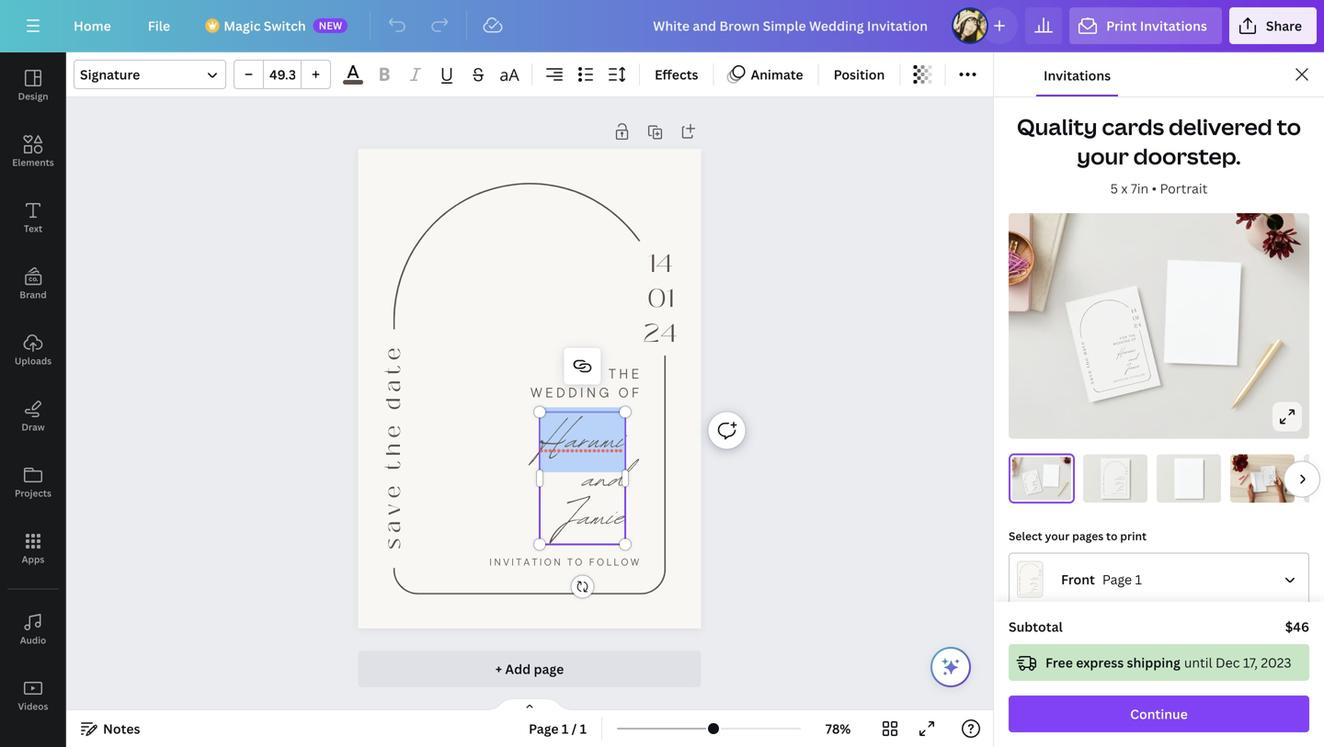 Task type: describe. For each thing, give the bounding box(es) containing it.
display preview 5 of the design image
[[1304, 455, 1324, 503]]

01 inside 14 01 24 save the date
[[1125, 470, 1128, 473]]

print invitations button
[[1070, 7, 1222, 44]]

brand button
[[0, 251, 66, 317]]

invitation inside invitation to follow harumi and jamie
[[1112, 493, 1118, 494]]

portrait
[[1160, 180, 1208, 197]]

jamie inside invitation to follow harumi and jamie
[[1118, 487, 1124, 493]]

5
[[1111, 180, 1118, 197]]

#5b4f47 image
[[343, 80, 363, 85]]

harumi inside invitation to follow harumi and jamie
[[1116, 481, 1124, 486]]

print invitations
[[1106, 17, 1207, 34]]

home
[[74, 17, 111, 34]]

position button
[[826, 60, 892, 89]]

0 vertical spatial for the wedding of
[[1113, 333, 1137, 346]]

home link
[[59, 7, 126, 44]]

to inside the invitation to follow
[[1129, 376, 1134, 379]]

invitations button
[[1036, 52, 1118, 97]]

subtotal
[[1009, 618, 1063, 636]]

14 01 24 save the date
[[1103, 467, 1128, 493]]

print
[[1106, 17, 1137, 34]]

and jamie
[[1125, 351, 1141, 376]]

videos button
[[0, 663, 66, 729]]

animate button
[[721, 60, 811, 89]]

+ add page button
[[358, 651, 701, 688]]

design
[[18, 90, 48, 103]]

effects
[[655, 66, 698, 83]]

show pages image
[[486, 698, 574, 713]]

2023
[[1261, 654, 1292, 672]]

1 vertical spatial page
[[529, 721, 559, 738]]

none text field containing harumi
[[540, 408, 625, 550]]

select your pages to print
[[1009, 529, 1147, 544]]

1 horizontal spatial 1
[[580, 721, 587, 738]]

notes
[[103, 721, 140, 738]]

•
[[1152, 180, 1157, 197]]

free express shipping until dec 17, 2023
[[1046, 654, 1292, 672]]

the inside 14 01 24 save the date
[[1103, 482, 1105, 486]]

uploads
[[15, 355, 52, 367]]

and inside text box
[[583, 446, 625, 511]]

notes button
[[74, 715, 148, 744]]

1 horizontal spatial 14 01 24
[[1130, 306, 1142, 331]]

add
[[505, 661, 531, 678]]

+
[[495, 661, 502, 678]]

and inside invitation to follow harumi and jamie
[[1120, 484, 1124, 489]]

continue
[[1130, 706, 1188, 723]]

24 inside 14 01 24 save the date
[[1125, 473, 1128, 476]]

invitations inside button
[[1044, 67, 1111, 84]]

elements button
[[0, 119, 66, 185]]

audio
[[20, 635, 46, 647]]

elements
[[12, 156, 54, 169]]

to inside invitation to follow harumi and jamie
[[1119, 493, 1120, 494]]

magic switch
[[224, 17, 306, 34]]

1 horizontal spatial 14 01 24 save the date for the wedding of invitation to follow harumi and jamie
[[1262, 470, 1275, 484]]

shipping
[[1127, 654, 1181, 672]]

audio button
[[0, 597, 66, 663]]

invitation to follow harumi and jamie
[[1112, 481, 1125, 494]]

effects button
[[647, 60, 706, 89]]

78%
[[826, 721, 851, 738]]

side panel tab list
[[0, 52, 66, 748]]

signature
[[80, 66, 140, 83]]

projects
[[15, 487, 52, 500]]

0 horizontal spatial 14 01 24
[[644, 244, 678, 353]]

quality
[[1017, 112, 1098, 142]]

– – number field
[[269, 66, 295, 83]]

apps button
[[0, 516, 66, 582]]

text button
[[0, 185, 66, 251]]

brand
[[20, 289, 47, 301]]

to inside quality cards delivered to your doorstep. 5 x 7in • portrait
[[1277, 112, 1301, 142]]

free
[[1046, 654, 1073, 672]]

signature button
[[74, 60, 226, 89]]

1 vertical spatial for the wedding of
[[531, 365, 642, 401]]

draw
[[22, 421, 45, 434]]



Task type: locate. For each thing, give the bounding box(es) containing it.
14
[[648, 244, 674, 283], [1130, 306, 1138, 316], [1126, 467, 1128, 470], [1273, 470, 1274, 472], [1036, 475, 1037, 477]]

display preview 3 of the design image
[[1157, 455, 1221, 503]]

78% button
[[808, 715, 868, 744]]

quality cards delivered to your doorstep. 5 x 7in • portrait
[[1017, 112, 1301, 197]]

1 horizontal spatial invitations
[[1140, 17, 1207, 34]]

date inside 14 01 24 save the date
[[1103, 475, 1105, 481]]

17,
[[1243, 654, 1258, 672]]

0 vertical spatial your
[[1077, 141, 1129, 171]]

invitations
[[1140, 17, 1207, 34], [1044, 67, 1111, 84]]

14 01 24
[[644, 244, 678, 353], [1130, 306, 1142, 331]]

videos
[[18, 701, 48, 713]]

0 horizontal spatial invitations
[[1044, 67, 1111, 84]]

1 horizontal spatial page
[[1102, 571, 1132, 588]]

design button
[[0, 52, 66, 119]]

share
[[1266, 17, 1302, 34]]

projects button
[[0, 450, 66, 516]]

page down show pages image in the left of the page
[[529, 721, 559, 738]]

1 horizontal spatial your
[[1077, 141, 1129, 171]]

1 horizontal spatial invitation to follow
[[1113, 373, 1146, 383]]

None text field
[[540, 408, 625, 550]]

invitation to follow
[[1113, 373, 1146, 383], [490, 556, 642, 569]]

switch
[[264, 17, 306, 34]]

the
[[1128, 333, 1136, 338], [1083, 357, 1092, 369], [609, 365, 642, 382], [378, 420, 408, 471], [1272, 475, 1273, 476], [1122, 477, 1125, 478], [1263, 478, 1264, 480], [1035, 480, 1037, 482], [1103, 482, 1105, 486], [1026, 486, 1028, 488]]

page right front
[[1102, 571, 1132, 588]]

the inside save the date
[[1083, 357, 1092, 369]]

pages
[[1072, 529, 1104, 544]]

jamie
[[1125, 359, 1141, 376], [1271, 480, 1273, 483], [563, 485, 625, 550], [1035, 486, 1038, 490], [1118, 487, 1124, 493]]

follow
[[1134, 373, 1146, 378], [1272, 483, 1274, 483], [1037, 489, 1039, 490], [1121, 493, 1125, 494], [589, 556, 642, 569]]

14 01 24 save the date for the wedding of invitation to follow harumi and jamie left display preview 5 of the design image
[[1262, 470, 1275, 484]]

your left pages
[[1045, 529, 1070, 544]]

save inside 14 01 24 save the date
[[1103, 487, 1105, 493]]

0 horizontal spatial invitation to follow
[[490, 556, 642, 569]]

date
[[1079, 340, 1089, 356], [378, 343, 408, 410], [1262, 475, 1264, 478], [1103, 475, 1105, 481], [1025, 482, 1027, 485]]

delivered
[[1169, 112, 1273, 142]]

0 horizontal spatial 14 01 24 save the date for the wedding of invitation to follow harumi and jamie
[[1025, 475, 1039, 492]]

0 vertical spatial invitation to follow
[[1113, 373, 1146, 383]]

0 horizontal spatial page
[[529, 721, 559, 738]]

+ add page
[[495, 661, 564, 678]]

file button
[[133, 7, 185, 44]]

to
[[1277, 112, 1301, 142], [1129, 376, 1134, 379], [1271, 483, 1272, 484], [1036, 490, 1036, 490], [1119, 493, 1120, 494], [1106, 529, 1118, 544], [568, 556, 585, 569]]

for
[[1120, 335, 1128, 341], [567, 365, 602, 382], [1270, 475, 1272, 476], [1119, 477, 1122, 478], [1033, 481, 1035, 482]]

apps
[[22, 554, 44, 566]]

14 01 24 save the date for the wedding of invitation to follow harumi and jamie
[[1262, 470, 1275, 484], [1025, 475, 1039, 492]]

doorstep.
[[1134, 141, 1241, 171]]

2 horizontal spatial 1
[[1135, 571, 1142, 588]]

text
[[24, 223, 42, 235]]

of
[[1131, 337, 1137, 342], [619, 384, 642, 401], [1272, 476, 1274, 476], [1123, 479, 1125, 480], [1036, 481, 1037, 482]]

$46
[[1285, 618, 1310, 636]]

1 left the /
[[562, 721, 569, 738]]

page 1 / 1
[[529, 721, 587, 738]]

1 horizontal spatial save the date
[[1079, 340, 1096, 385]]

2 vertical spatial for the wedding of
[[1116, 477, 1125, 480]]

1 vertical spatial invitation to follow
[[490, 556, 642, 569]]

invitation inside the invitation to follow
[[1113, 377, 1129, 383]]

animate
[[751, 66, 803, 83]]

01
[[648, 279, 674, 318], [1132, 314, 1140, 323], [1125, 470, 1128, 473], [1273, 471, 1274, 473], [1036, 476, 1038, 478]]

follow inside invitation to follow harumi and jamie
[[1121, 493, 1125, 494]]

select
[[1009, 529, 1043, 544]]

group
[[234, 60, 331, 89]]

and inside and jamie
[[1127, 351, 1139, 367]]

share button
[[1229, 7, 1317, 44]]

your
[[1077, 141, 1129, 171], [1045, 529, 1070, 544]]

page
[[1102, 571, 1132, 588], [529, 721, 559, 738]]

0 horizontal spatial your
[[1045, 529, 1070, 544]]

wedding
[[1113, 339, 1131, 346], [531, 384, 612, 401], [1269, 476, 1272, 477], [1116, 479, 1123, 480], [1032, 482, 1036, 483]]

invitations right print
[[1140, 17, 1207, 34]]

0 vertical spatial invitations
[[1140, 17, 1207, 34]]

1 vertical spatial invitations
[[1044, 67, 1111, 84]]

cards
[[1102, 112, 1164, 142]]

for the wedding of
[[1113, 333, 1137, 346], [531, 365, 642, 401], [1116, 477, 1125, 480]]

1 vertical spatial your
[[1045, 529, 1070, 544]]

until
[[1184, 654, 1213, 672]]

front page 1
[[1061, 571, 1142, 588]]

0 horizontal spatial save the date
[[378, 343, 408, 550]]

express
[[1076, 654, 1124, 672]]

/
[[572, 721, 577, 738]]

front
[[1061, 571, 1095, 588]]

x
[[1121, 180, 1128, 197]]

canva assistant image
[[940, 657, 962, 679]]

1 right the /
[[580, 721, 587, 738]]

position
[[834, 66, 885, 83]]

#5b4f47 image
[[343, 80, 363, 85]]

14 inside 14 01 24 save the date
[[1126, 467, 1128, 470]]

main menu bar
[[0, 0, 1324, 52]]

draw button
[[0, 383, 66, 450]]

your inside quality cards delivered to your doorstep. 5 x 7in • portrait
[[1077, 141, 1129, 171]]

page
[[534, 661, 564, 678]]

print
[[1120, 529, 1147, 544]]

14 01 24 save the date for the wedding of invitation to follow harumi and jamie up select
[[1025, 475, 1039, 492]]

harumi
[[1116, 343, 1137, 361], [540, 408, 625, 473], [1269, 477, 1273, 480], [1116, 481, 1124, 486], [1033, 483, 1037, 486]]

7in
[[1131, 180, 1149, 197]]

magic
[[224, 17, 261, 34]]

24
[[644, 314, 678, 353], [1133, 321, 1142, 331], [1125, 473, 1128, 476], [1273, 473, 1275, 474], [1036, 478, 1038, 480]]

0 vertical spatial page
[[1102, 571, 1132, 588]]

continue button
[[1009, 696, 1310, 733]]

and
[[1127, 351, 1139, 367], [583, 446, 625, 511], [1271, 478, 1273, 481], [1120, 484, 1124, 489], [1035, 484, 1038, 488]]

Design title text field
[[638, 7, 945, 44]]

your up the '5' at right
[[1077, 141, 1129, 171]]

1
[[1135, 571, 1142, 588], [562, 721, 569, 738], [580, 721, 587, 738]]

dec
[[1216, 654, 1240, 672]]

0 horizontal spatial 1
[[562, 721, 569, 738]]

new
[[319, 18, 342, 32]]

uploads button
[[0, 317, 66, 383]]

invitation
[[1113, 377, 1129, 383], [1268, 483, 1271, 484], [1032, 490, 1036, 491], [1112, 493, 1118, 494], [490, 556, 563, 569]]

date inside save the date
[[1079, 340, 1089, 356]]

invitations inside dropdown button
[[1140, 17, 1207, 34]]

file
[[148, 17, 170, 34]]

1 down print
[[1135, 571, 1142, 588]]

invitations up quality
[[1044, 67, 1111, 84]]



Task type: vqa. For each thing, say whether or not it's contained in the screenshot.
Display Preview 5 of the design image
yes



